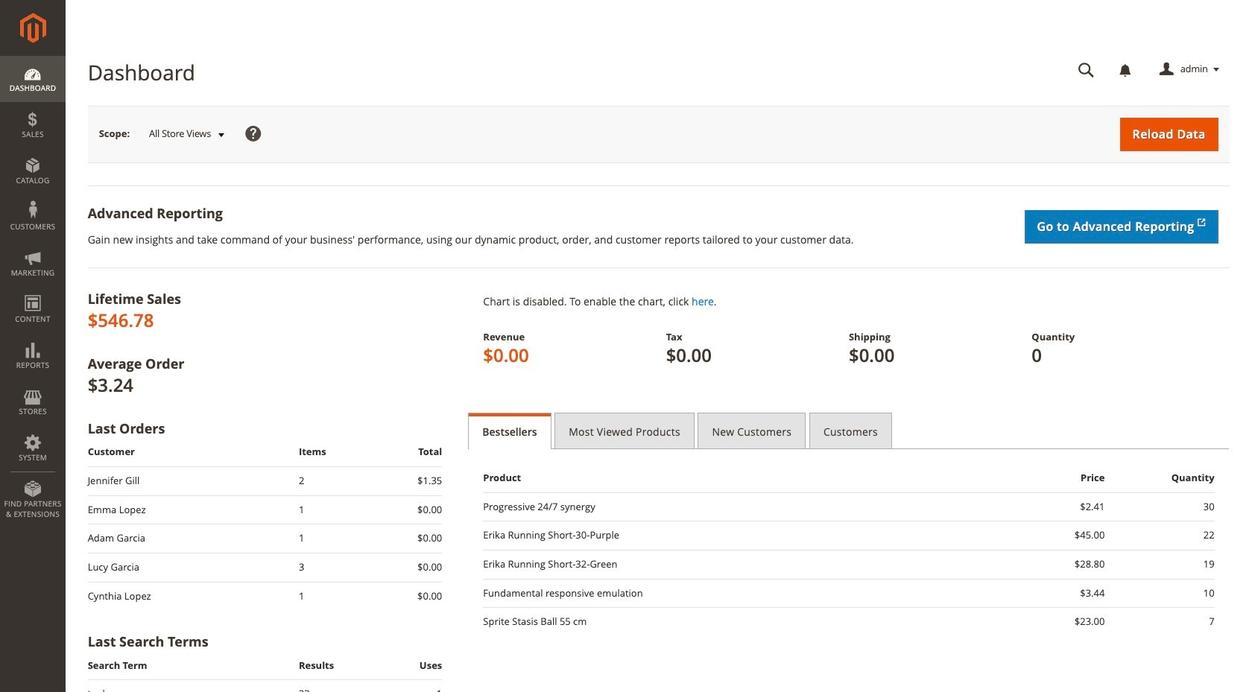 Task type: vqa. For each thing, say whether or not it's contained in the screenshot.
From text field
no



Task type: locate. For each thing, give the bounding box(es) containing it.
tab list
[[468, 413, 1230, 450]]

menu bar
[[0, 56, 66, 527]]

None text field
[[1068, 57, 1105, 83]]

magento admin panel image
[[20, 13, 46, 43]]

tab
[[810, 413, 892, 450]]



